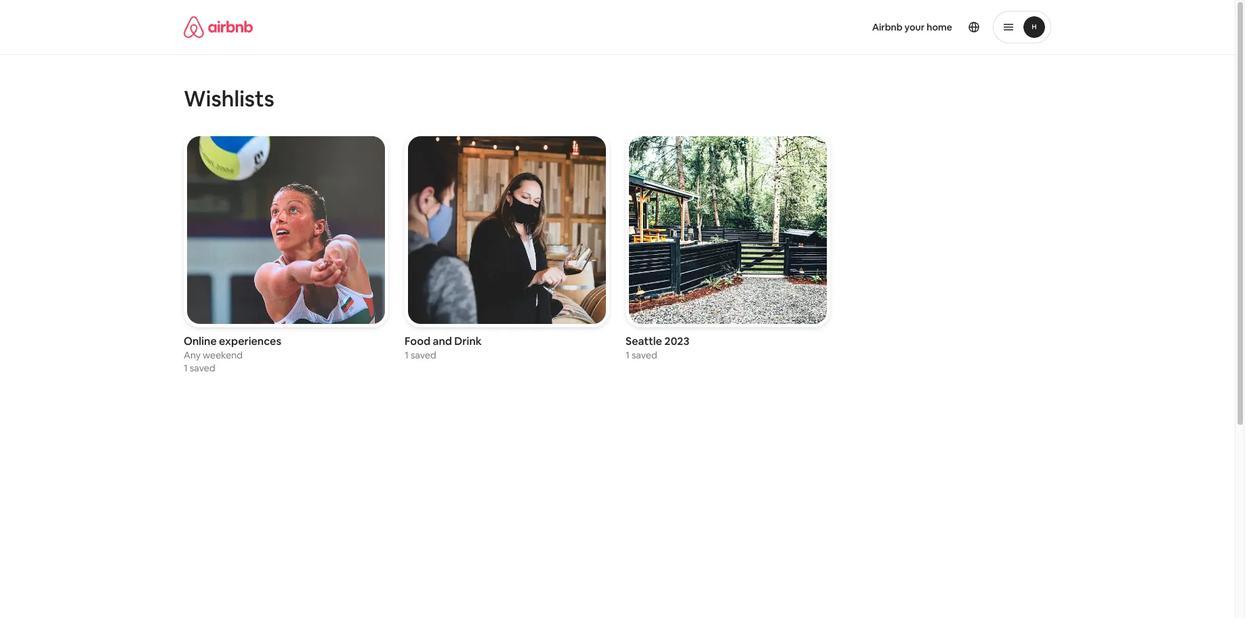 Task type: describe. For each thing, give the bounding box(es) containing it.
weekend
[[203, 350, 243, 362]]

saved inside 'food and drink 1 saved'
[[411, 350, 437, 362]]

seattle 2023 1 saved
[[626, 335, 690, 362]]

drink
[[455, 335, 482, 349]]

airbnb your home link
[[864, 13, 961, 41]]

experiences
[[219, 335, 282, 349]]

online
[[184, 335, 217, 349]]

1 inside 'online experiences any weekend 1 saved'
[[184, 362, 188, 375]]

seattle
[[626, 335, 663, 349]]

food
[[405, 335, 431, 349]]

airbnb
[[873, 21, 903, 33]]



Task type: locate. For each thing, give the bounding box(es) containing it.
and
[[433, 335, 452, 349]]

0 horizontal spatial saved
[[190, 362, 215, 375]]

saved down any
[[190, 362, 215, 375]]

saved down the seattle
[[632, 350, 658, 362]]

1 down food
[[405, 350, 409, 362]]

your
[[905, 21, 925, 33]]

online experiences any weekend 1 saved
[[184, 335, 282, 375]]

wishlists
[[184, 85, 275, 113]]

food and drink 1 saved
[[405, 335, 482, 362]]

2023
[[665, 335, 690, 349]]

1 horizontal spatial saved
[[411, 350, 437, 362]]

1 down any
[[184, 362, 188, 375]]

0 horizontal spatial 1
[[184, 362, 188, 375]]

profile element
[[634, 0, 1052, 54]]

1 horizontal spatial 1
[[405, 350, 409, 362]]

saved down food
[[411, 350, 437, 362]]

2 horizontal spatial saved
[[632, 350, 658, 362]]

any
[[184, 350, 201, 362]]

1 inside seattle 2023 1 saved
[[626, 350, 630, 362]]

1 inside 'food and drink 1 saved'
[[405, 350, 409, 362]]

2 horizontal spatial 1
[[626, 350, 630, 362]]

1 down the seattle
[[626, 350, 630, 362]]

1
[[405, 350, 409, 362], [626, 350, 630, 362], [184, 362, 188, 375]]

saved inside seattle 2023 1 saved
[[632, 350, 658, 362]]

airbnb your home
[[873, 21, 953, 33]]

saved inside 'online experiences any weekend 1 saved'
[[190, 362, 215, 375]]

saved
[[411, 350, 437, 362], [632, 350, 658, 362], [190, 362, 215, 375]]

home
[[927, 21, 953, 33]]



Task type: vqa. For each thing, say whether or not it's contained in the screenshot.
secure. on the left bottom of the page
no



